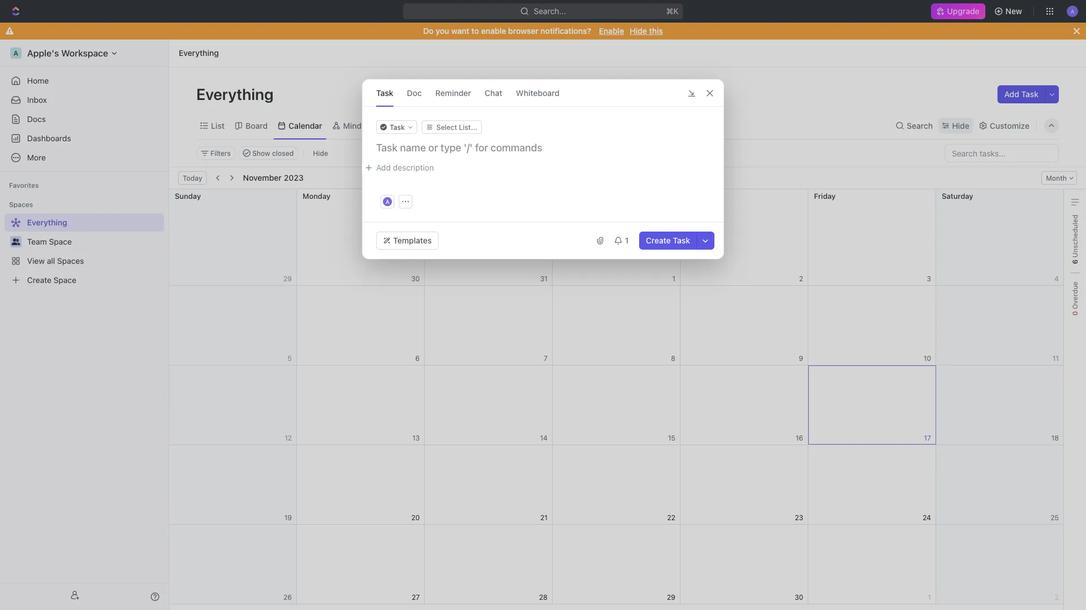 Task type: vqa. For each thing, say whether or not it's contained in the screenshot.
Task name or type '/' for commands 'Text Box'
yes



Task type: locate. For each thing, give the bounding box(es) containing it.
want
[[451, 26, 469, 36]]

everything
[[179, 48, 219, 58], [196, 85, 277, 103]]

⌘k
[[666, 7, 679, 16]]

doc right task button
[[407, 88, 422, 98]]

20
[[411, 514, 420, 522]]

friday
[[814, 192, 836, 200]]

list link
[[209, 118, 225, 134]]

29
[[667, 594, 675, 602]]

list
[[211, 121, 225, 130]]

0 vertical spatial hide
[[630, 26, 647, 36]]

mind map link
[[341, 118, 380, 134]]

dialog containing task
[[362, 79, 724, 260]]

new
[[1006, 7, 1022, 16]]

0 horizontal spatial hide
[[313, 149, 328, 157]]

monday
[[303, 192, 331, 200]]

sidebar navigation
[[0, 40, 169, 611]]

sunday
[[175, 192, 201, 200]]

1 vertical spatial hide
[[952, 121, 969, 130]]

saturday
[[942, 192, 973, 200]]

add task
[[1004, 90, 1039, 99]]

show closed button
[[238, 147, 299, 160]]

everything link
[[176, 46, 222, 60]]

show closed
[[252, 149, 294, 157]]

tree
[[5, 214, 164, 290]]

18
[[1051, 435, 1059, 443]]

customize button
[[975, 118, 1033, 134]]

30
[[795, 594, 803, 602]]

task right map
[[390, 123, 405, 131]]

19
[[284, 514, 292, 522]]

search
[[907, 121, 933, 130]]

calendar link
[[286, 118, 322, 134]]

show
[[252, 149, 270, 157]]

2 row from the top
[[169, 286, 1064, 366]]

0 vertical spatial everything
[[179, 48, 219, 58]]

doc link
[[399, 118, 416, 134]]

17
[[924, 435, 931, 443]]

task left doc button
[[376, 88, 393, 98]]

reminder
[[435, 88, 471, 98]]

21
[[540, 514, 548, 522]]

new button
[[990, 2, 1029, 20]]

0 vertical spatial doc
[[407, 88, 422, 98]]

chat button
[[485, 80, 502, 106]]

home link
[[5, 72, 164, 90]]

3 row from the top
[[169, 366, 1064, 446]]

1 row from the top
[[169, 190, 1064, 286]]

task
[[376, 88, 393, 98], [1021, 90, 1039, 99], [390, 123, 405, 131], [673, 236, 690, 246]]

hide left the this
[[630, 26, 647, 36]]

dialog
[[362, 79, 724, 260]]

27
[[412, 594, 420, 602]]

Task name or type '/' for commands text field
[[376, 141, 712, 154]]

1 vertical spatial doc
[[401, 121, 416, 130]]

doc
[[407, 88, 422, 98], [401, 121, 416, 130]]

0
[[1071, 312, 1079, 316]]

unscheduled
[[1071, 215, 1079, 260]]

tree inside sidebar navigation
[[5, 214, 164, 290]]

5 row from the top
[[169, 526, 1064, 605]]

inbox
[[27, 95, 47, 105]]

board link
[[243, 118, 268, 134]]

add task button
[[998, 85, 1045, 104]]

hide
[[630, 26, 647, 36], [952, 121, 969, 130], [313, 149, 328, 157]]

24
[[923, 514, 931, 522]]

add
[[1004, 90, 1019, 99]]

task button
[[376, 80, 393, 106]]

create task
[[646, 236, 690, 246]]

home
[[27, 76, 49, 85]]

task inside dropdown button
[[390, 123, 405, 131]]

task right create
[[673, 236, 690, 246]]

doc down doc button
[[401, 121, 416, 130]]

hide down calendar
[[313, 149, 328, 157]]

2 vertical spatial hide
[[313, 149, 328, 157]]

enable
[[599, 26, 624, 36]]

select list...
[[436, 123, 477, 131]]

4 row from the top
[[169, 446, 1064, 526]]

dashboards link
[[5, 130, 164, 148]]

hide inside hide dropdown button
[[952, 121, 969, 130]]

hide button
[[308, 147, 333, 160]]

hide inside hide button
[[313, 149, 328, 157]]

calendar
[[289, 121, 322, 130]]

create task button
[[639, 232, 697, 250]]

row containing 17
[[169, 366, 1064, 446]]

docs
[[27, 115, 46, 124]]

favorites button
[[5, 179, 43, 192]]

whiteboard
[[516, 88, 560, 98]]

docs link
[[5, 110, 164, 128]]

select list... button
[[422, 120, 482, 134]]

row
[[169, 190, 1064, 286], [169, 286, 1064, 366], [169, 366, 1064, 446], [169, 446, 1064, 526], [169, 526, 1064, 605]]

grid
[[169, 190, 1064, 611]]

1 horizontal spatial hide
[[630, 26, 647, 36]]

hide right search
[[952, 121, 969, 130]]

select
[[436, 123, 457, 131]]

doc button
[[407, 80, 422, 106]]

task inside button
[[673, 236, 690, 246]]

doc inside dialog
[[407, 88, 422, 98]]

notifications?
[[541, 26, 591, 36]]

Search tasks... text field
[[945, 145, 1058, 162]]

task right add
[[1021, 90, 1039, 99]]

2 horizontal spatial hide
[[952, 121, 969, 130]]

task button
[[376, 120, 417, 134]]

reminder button
[[435, 80, 471, 106]]

a
[[386, 199, 389, 205]]

25
[[1051, 514, 1059, 522]]

upgrade
[[947, 7, 980, 16]]



Task type: describe. For each thing, give the bounding box(es) containing it.
task inside button
[[1021, 90, 1039, 99]]

23
[[795, 514, 803, 522]]

templates
[[393, 236, 432, 246]]

row containing 26
[[169, 526, 1064, 605]]

map
[[364, 121, 380, 130]]

customize
[[990, 121, 1030, 130]]

inbox link
[[5, 91, 164, 109]]

28
[[539, 594, 548, 602]]

today
[[183, 174, 202, 182]]

1 vertical spatial everything
[[196, 85, 277, 103]]

1
[[625, 236, 629, 246]]

upgrade link
[[931, 3, 985, 19]]

favorites
[[9, 182, 39, 190]]

to
[[471, 26, 479, 36]]

1 button
[[609, 232, 635, 250]]

doc for doc link
[[401, 121, 416, 130]]

whiteboard button
[[516, 80, 560, 106]]

spaces
[[9, 201, 33, 209]]

templates button
[[376, 232, 439, 250]]

you
[[436, 26, 449, 36]]

browser
[[508, 26, 539, 36]]

closed
[[272, 149, 294, 157]]

grid containing sunday
[[169, 190, 1064, 611]]

mind map
[[343, 121, 380, 130]]

this
[[649, 26, 663, 36]]

row containing 19
[[169, 446, 1064, 526]]

1 button
[[609, 232, 635, 250]]

list...
[[459, 123, 477, 131]]

26
[[283, 594, 292, 602]]

today button
[[178, 171, 207, 185]]

mind
[[343, 121, 362, 130]]

a button
[[382, 196, 393, 208]]

board
[[246, 121, 268, 130]]

do
[[423, 26, 434, 36]]

create
[[646, 236, 671, 246]]

6
[[1071, 260, 1079, 264]]

doc for doc button
[[407, 88, 422, 98]]

chat
[[485, 88, 502, 98]]

22
[[667, 514, 675, 522]]

dashboards
[[27, 134, 71, 143]]

do you want to enable browser notifications? enable hide this
[[423, 26, 663, 36]]

enable
[[481, 26, 506, 36]]

search...
[[534, 7, 566, 16]]

search button
[[892, 118, 936, 134]]

overdue
[[1071, 282, 1079, 312]]

hide button
[[939, 118, 973, 134]]



